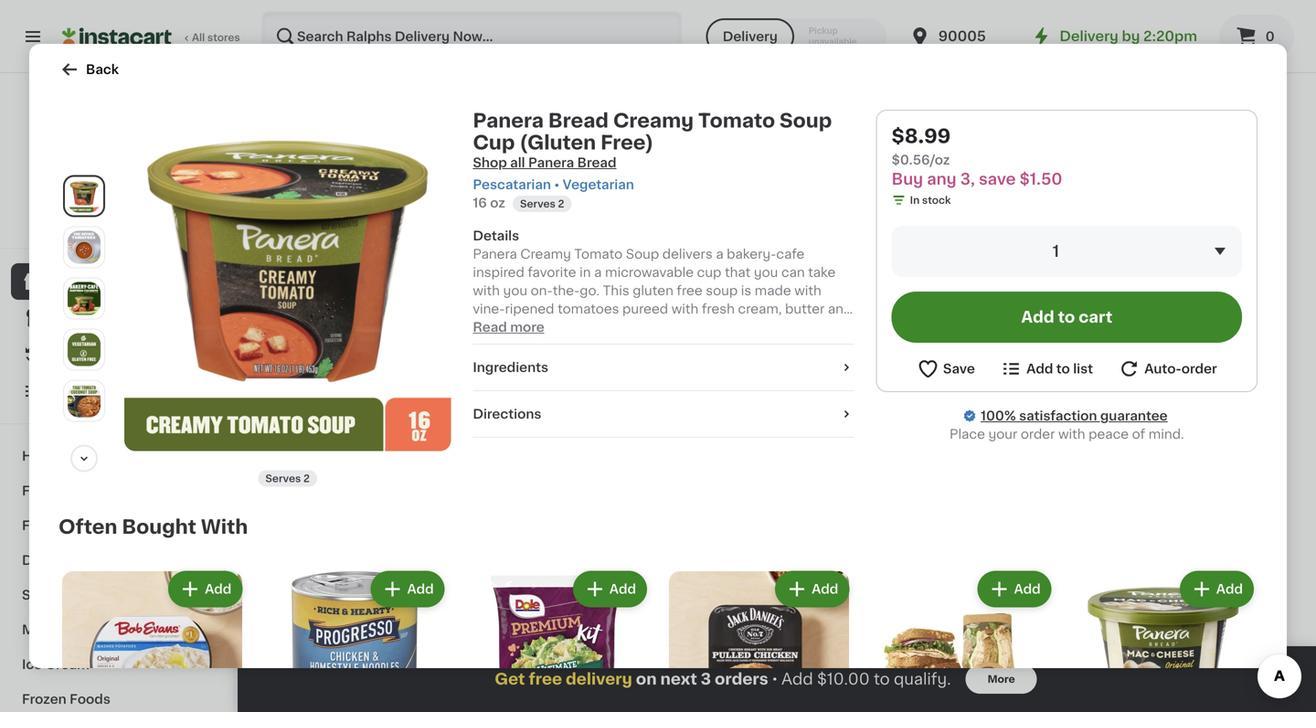 Task type: vqa. For each thing, say whether or not it's contained in the screenshot.
Season Brand Sardines, Skinless & Boneless BUTTON
yes



Task type: describe. For each thing, give the bounding box(es) containing it.
to for cart
[[1059, 310, 1076, 325]]

1 vertical spatial 2
[[304, 474, 310, 484]]

and inside home chef heat and eat classic chicken noodle soup 24 oz
[[385, 376, 409, 389]]

1 bubbies sauerkraut 25 oz from the left
[[615, 10, 740, 38]]

tomato for panera bread creamy tomato soup cup (gluten free)
[[615, 413, 663, 425]]

• inside get free delivery on next 3 orders • add $10.00 to qualify.
[[772, 672, 778, 687]]

place
[[950, 428, 986, 441]]

prepared foods and meals
[[274, 130, 543, 149]]

$8.99 $0.56/oz buy any 3, save $1.50
[[892, 127, 1063, 187]]

1 vertical spatial buy
[[51, 348, 77, 361]]

classic
[[299, 394, 345, 407]]

panera for panera bread chicken tortilla soup cup (gluten free) 32 oz
[[785, 376, 829, 389]]

$1.50
[[1020, 171, 1063, 187]]

next
[[661, 672, 698, 687]]

guarantee inside 100% satisfaction guarantee 'link'
[[1101, 410, 1168, 422]]

foods for prepared
[[372, 130, 435, 149]]

bubbies pickle, bread & butter chips, snacking button
[[444, 0, 600, 59]]

in stock
[[910, 195, 952, 205]]

view pricing policy
[[62, 203, 160, 214]]

dairy & eggs
[[22, 554, 107, 567]]

fresh for fresh vegetables
[[22, 485, 59, 497]]

●
[[448, 446, 454, 456]]

eggs
[[74, 554, 107, 567]]

pescatarian
[[473, 178, 551, 191]]

read more button
[[473, 318, 545, 337]]

0
[[1266, 30, 1275, 43]]

vegetarian
[[563, 178, 634, 191]]

instacart logo image
[[62, 26, 172, 48]]

delivery by 2:20pm link
[[1031, 26, 1198, 48]]

2 bubbies kosher dill pickles from the left
[[1125, 10, 1250, 41]]

bread for panera bread creamy tomato soup cup (gluten free)
[[662, 394, 700, 407]]

1 25 from the left
[[615, 28, 627, 38]]

with
[[201, 518, 248, 537]]

delivery for delivery
[[723, 30, 778, 43]]

save button
[[917, 358, 976, 380]]

panera bread creamy tomato soup cup (gluten free) shop all panera bread pescatarian • vegetarian
[[473, 111, 832, 191]]

16 oz
[[473, 197, 506, 209]]

meat & seafood link
[[11, 613, 222, 647]]

$10.00
[[818, 672, 870, 687]]

home chef heat and eat classic chicken noodle soup 24 oz
[[274, 376, 409, 441]]

add to cart button
[[892, 292, 1243, 343]]

2 bubbies sauerkraut 25 oz from the left
[[785, 10, 910, 38]]

panera bread creamy tomato soup cup (gluten free) button
[[615, 187, 770, 478]]

prepared
[[274, 130, 368, 149]]

panera bread creamy tomato soup cup (gluten free)
[[615, 394, 754, 444]]

free) for panera bread chicken tortilla soup cup (gluten free) 32 oz
[[836, 413, 869, 425]]

heat
[[351, 376, 382, 389]]

panera bread chicken tortilla soup cup (gluten free) 32 oz
[[785, 376, 926, 441]]

ralphs
[[48, 182, 94, 195]]

item carousel region containing add
[[274, 538, 1280, 712]]

1 sauerkraut from the left
[[671, 10, 740, 23]]

by
[[1122, 30, 1141, 43]]

2 pickles from the left
[[1125, 29, 1170, 41]]

mind.
[[1149, 428, 1185, 441]]

add to list button
[[1001, 358, 1094, 380]]

chicken inside panera bread chicken tortilla soup cup (gluten free) 32 oz
[[873, 376, 926, 389]]

panera for panera bread autumn squash soup (gluten free) 32 oz
[[1125, 376, 1169, 389]]

satisfaction inside button
[[77, 222, 138, 232]]

in
[[533, 376, 544, 389]]

frozen foods
[[22, 693, 111, 706]]

any
[[927, 171, 957, 187]]

soup for panera bread creamy tomato soup cup (gluten free) shop all panera bread pescatarian • vegetarian
[[780, 111, 832, 130]]

product group containing 8
[[274, 187, 430, 443]]

product group containing 9
[[955, 187, 1110, 406]]

view pricing policy link
[[62, 201, 171, 216]]

sponsored badge image
[[785, 42, 840, 52]]

oz up sponsored badge image on the top of page
[[800, 28, 812, 38]]

90005 button
[[910, 11, 1019, 62]]

view
[[62, 203, 87, 214]]

1 bubbies kosher dill pickles button from the left
[[274, 0, 430, 59]]

8
[[285, 352, 298, 371]]

$11.99 element
[[785, 350, 940, 373]]

all
[[192, 32, 205, 43]]

ralphs delivery now logo image
[[76, 95, 157, 176]]

32 inside panera bread chicken tortilla soup cup (gluten free) 32 oz
[[785, 430, 798, 441]]

1
[[1053, 244, 1060, 259]]

pork
[[501, 376, 530, 389]]

details button
[[473, 227, 855, 245]]

1 field
[[892, 226, 1243, 277]]

of
[[1133, 428, 1146, 441]]

seafood
[[73, 624, 128, 636]]

lists link
[[11, 373, 222, 410]]

free) for panera bread creamy tomato soup cup (gluten free) shop all panera bread pescatarian • vegetarian
[[601, 133, 654, 152]]

fresh for fresh fruit
[[22, 519, 59, 532]]

ralphs delivery now link
[[48, 95, 185, 198]]

100% satisfaction guarantee inside button
[[47, 222, 194, 232]]

it
[[80, 348, 89, 361]]

bread for panera bread autumn squash soup (gluten free) 32 oz
[[1172, 376, 1210, 389]]

5 bubbies from the left
[[1125, 10, 1178, 23]]

more
[[988, 674, 1016, 684]]

oz inside panera bread autumn squash soup (gluten free) 32 oz
[[1140, 430, 1152, 441]]

ice cream
[[22, 658, 90, 671]]

snacking
[[532, 29, 591, 41]]

& for eggs
[[61, 554, 71, 567]]

1 kosher from the left
[[330, 10, 376, 23]]

1 horizontal spatial 2
[[558, 199, 565, 209]]

delivery
[[566, 672, 633, 687]]

panera
[[529, 156, 574, 169]]

& inside bubbies pickle, bread & butter chips, snacking
[[587, 10, 597, 23]]

add to list
[[1027, 363, 1094, 375]]

del real pork in green sauce
[[444, 376, 587, 407]]

1 vertical spatial order
[[1021, 428, 1056, 441]]

foods for frozen
[[70, 693, 111, 706]]

soup for panera bread autumn squash soup (gluten free) 32 oz
[[1176, 394, 1209, 407]]

satisfaction inside 'link'
[[1020, 410, 1098, 422]]

cup for panera bread creamy tomato soup cup (gluten free)
[[703, 413, 729, 425]]

chicken inside home chef heat and eat classic chicken noodle soup 24 oz
[[348, 394, 401, 407]]

dairy & eggs link
[[11, 543, 222, 578]]

3 bubbies from the left
[[615, 10, 667, 23]]

add inside treatment tracker modal dialog
[[782, 672, 814, 687]]

99 inside 14 99
[[479, 353, 493, 363]]

season brand sardines, skinless & boneless button
[[955, 0, 1110, 81]]

often bought with
[[59, 518, 248, 537]]

0 horizontal spatial delivery
[[97, 182, 152, 195]]

0 horizontal spatial serves 2
[[266, 474, 310, 484]]

shop inside shop 'link'
[[51, 275, 85, 288]]

0 vertical spatial serves
[[520, 199, 556, 209]]

soup inside home chef heat and eat classic chicken noodle soup 24 oz
[[324, 413, 358, 425]]

vegetables
[[62, 485, 136, 497]]

get free delivery on next 3 orders • add $10.00 to qualify.
[[495, 672, 952, 687]]

pickle,
[[501, 10, 542, 23]]

del
[[444, 376, 466, 389]]

1 vertical spatial serves
[[266, 474, 301, 484]]

directions button
[[473, 405, 855, 423]]

afc
[[955, 376, 982, 389]]

15
[[444, 429, 455, 439]]

(gluten for panera bread creamy tomato soup cup (gluten free)
[[615, 431, 662, 444]]

product group containing 11
[[1125, 187, 1280, 476]]

(gluten for panera bread chicken tortilla soup cup (gluten free) 32 oz
[[785, 413, 832, 425]]

enlarge ready to heat soup panera bread creamy tomato soup cup (gluten free) angle_back (opens in a new tab) image
[[68, 333, 101, 366]]

peace
[[1089, 428, 1129, 441]]

read more
[[473, 321, 545, 334]]

qualify.
[[894, 672, 952, 687]]

holiday
[[22, 450, 73, 463]]

roll
[[1043, 376, 1068, 389]]

save
[[944, 363, 976, 375]]

(gluten inside panera bread autumn squash soup (gluten free) 32 oz
[[1212, 394, 1260, 407]]

1 bubbies kosher dill pickles from the left
[[274, 10, 399, 41]]

11
[[1135, 352, 1152, 371]]

auto-order button
[[1119, 358, 1218, 380]]

and inside 'link'
[[439, 130, 477, 149]]

fresh vegetables
[[22, 485, 136, 497]]

3
[[701, 672, 711, 687]]

cart
[[1079, 310, 1113, 325]]

fresh fruit
[[22, 519, 92, 532]]

read
[[473, 321, 507, 334]]

bread inside bubbies pickle, bread & butter chips, snacking
[[545, 10, 584, 23]]

save
[[979, 171, 1016, 187]]

snacks & candy
[[22, 589, 130, 602]]

16
[[473, 197, 487, 209]]

oz right 16
[[490, 197, 506, 209]]

autumn
[[1214, 376, 1264, 389]]



Task type: locate. For each thing, give the bounding box(es) containing it.
$ 8 99
[[278, 352, 314, 371]]

$ left auto-
[[1128, 353, 1135, 363]]

0 vertical spatial buy
[[892, 171, 924, 187]]

• down panera
[[555, 178, 560, 191]]

1 horizontal spatial pickles
[[1125, 29, 1170, 41]]

bread up snacking
[[545, 10, 584, 23]]

0 horizontal spatial pickles
[[274, 29, 320, 41]]

0 vertical spatial to
[[1059, 310, 1076, 325]]

1 horizontal spatial 99
[[479, 353, 493, 363]]

0 horizontal spatial kosher
[[330, 10, 376, 23]]

panera up the squash
[[1125, 376, 1169, 389]]

candy
[[87, 589, 130, 602]]

0 horizontal spatial 25
[[615, 28, 627, 38]]

25 up sponsored badge image on the top of page
[[785, 28, 798, 38]]

• right orders
[[772, 672, 778, 687]]

100% up your at right
[[981, 410, 1017, 422]]

panera for panera bread creamy tomato soup cup (gluten free)
[[615, 394, 659, 407]]

tomato inside the "panera bread creamy tomato soup cup (gluten free) shop all panera bread pescatarian • vegetarian"
[[699, 111, 776, 130]]

boneless
[[1024, 29, 1084, 41]]

& for seafood
[[59, 624, 70, 636]]

to right $10.00
[[874, 672, 890, 687]]

soup
[[780, 111, 832, 130], [831, 394, 864, 407], [1176, 394, 1209, 407], [324, 413, 358, 425], [666, 413, 699, 425]]

again
[[92, 348, 129, 361]]

season brand sardines, skinless & boneless
[[955, 10, 1106, 41]]

1 vertical spatial •
[[772, 672, 778, 687]]

ingredients
[[473, 361, 549, 374]]

9
[[965, 352, 978, 371]]

frozen
[[22, 693, 67, 706]]

treatment tracker modal dialog
[[238, 647, 1317, 712]]

99 right 8
[[300, 353, 314, 363]]

bread inside panera bread autumn squash soup (gluten free) 32 oz
[[1172, 376, 1210, 389]]

★★★★★
[[444, 412, 508, 425], [444, 412, 508, 425]]

to up roll
[[1057, 363, 1071, 375]]

0 vertical spatial 2
[[558, 199, 565, 209]]

soup down auto-order
[[1176, 394, 1209, 407]]

orders
[[715, 672, 769, 687]]

99
[[300, 353, 314, 363], [479, 353, 493, 363], [1154, 353, 1168, 363]]

soup inside the "panera bread creamy tomato soup cup (gluten free) shop all panera bread pescatarian • vegetarian"
[[780, 111, 832, 130]]

bread up bread
[[549, 111, 609, 130]]

item carousel region containing prepared foods and meals
[[274, 121, 1280, 524]]

product group containing 14
[[444, 187, 600, 475]]

panera inside the "panera bread creamy tomato soup cup (gluten free) shop all panera bread pescatarian • vegetarian"
[[473, 111, 544, 130]]

buy left 'it'
[[51, 348, 77, 361]]

0 vertical spatial chicken
[[873, 376, 926, 389]]

free) inside panera bread autumn squash soup (gluten free) 32 oz
[[1125, 413, 1158, 425]]

cup up all
[[473, 133, 515, 152]]

foods inside 'link'
[[372, 130, 435, 149]]

service type group
[[707, 18, 888, 55]]

1 fresh from the top
[[22, 485, 59, 497]]

enlarge ready to heat soup panera bread creamy tomato soup cup (gluten free) angle_left (opens in a new tab) image
[[68, 231, 101, 264]]

all stores link
[[62, 11, 241, 62]]

oz right the 15
[[458, 429, 470, 439]]

guarantee inside 100% satisfaction guarantee button
[[141, 222, 194, 232]]

1 vertical spatial chicken
[[348, 394, 401, 407]]

policy
[[128, 203, 160, 214]]

100% inside button
[[47, 222, 75, 232]]

1 horizontal spatial bubbies sauerkraut 25 oz
[[785, 10, 910, 38]]

& left the candy
[[73, 589, 84, 602]]

soup down sponsored badge image on the top of page
[[780, 111, 832, 130]]

ice
[[22, 658, 42, 671]]

(gluten down tortilla
[[785, 413, 832, 425]]

1 $ from the left
[[278, 353, 285, 363]]

1 vertical spatial creamy
[[703, 394, 754, 407]]

stock
[[923, 195, 952, 205]]

0 horizontal spatial bubbies kosher dill pickles
[[274, 10, 399, 41]]

0 horizontal spatial dill
[[379, 10, 399, 23]]

ingredients button
[[473, 358, 855, 377]]

2 down noodle
[[304, 474, 310, 484]]

chicken down $11.99 element
[[873, 376, 926, 389]]

panera up tortilla
[[785, 376, 829, 389]]

to left cart
[[1059, 310, 1076, 325]]

delivery left sponsored badge image on the top of page
[[723, 30, 778, 43]]

1 vertical spatial item carousel region
[[274, 538, 1280, 712]]

1 bubbies from the left
[[274, 10, 327, 23]]

(gluten inside the "panera bread creamy tomato soup cup (gluten free) shop all panera bread pescatarian • vegetarian"
[[520, 133, 596, 152]]

1 horizontal spatial serves 2
[[520, 199, 565, 209]]

free) down $11.99 element
[[836, 413, 869, 425]]

bread down $11.99 element
[[832, 376, 870, 389]]

99 inside $ 11 99
[[1154, 353, 1168, 363]]

soup inside panera bread creamy tomato soup cup (gluten free)
[[666, 413, 699, 425]]

bubbies pickle, bread & butter chips, snacking
[[444, 10, 597, 41]]

0 horizontal spatial $
[[278, 353, 285, 363]]

meat
[[22, 624, 56, 636]]

free) up bread
[[601, 133, 654, 152]]

oz inside 15 oz ●
[[458, 429, 470, 439]]

panera for panera bread creamy tomato soup cup (gluten free) shop all panera bread pescatarian • vegetarian
[[473, 111, 544, 130]]

0 horizontal spatial 2
[[304, 474, 310, 484]]

bread inside panera bread chicken tortilla soup cup (gluten free) 32 oz
[[832, 376, 870, 389]]

2 horizontal spatial delivery
[[1060, 30, 1119, 43]]

2 horizontal spatial cup
[[867, 394, 894, 407]]

all
[[510, 156, 525, 169]]

oz down tortilla
[[800, 430, 812, 441]]

1 horizontal spatial 32
[[1125, 430, 1138, 441]]

2 99 from the left
[[479, 353, 493, 363]]

•
[[555, 178, 560, 191], [772, 672, 778, 687]]

to for list
[[1057, 363, 1071, 375]]

buy inside $8.99 $0.56/oz buy any 3, save $1.50
[[892, 171, 924, 187]]

creamy up bread
[[613, 111, 694, 130]]

1 horizontal spatial sauerkraut
[[841, 10, 910, 23]]

free) down directions button
[[666, 431, 699, 444]]

order left with
[[1021, 428, 1056, 441]]

your
[[989, 428, 1018, 441]]

bread down auto-order
[[1172, 376, 1210, 389]]

& inside season brand sardines, skinless & boneless
[[1011, 29, 1021, 41]]

1 horizontal spatial order
[[1182, 363, 1218, 375]]

bread
[[545, 10, 584, 23], [549, 111, 609, 130], [832, 376, 870, 389], [1172, 376, 1210, 389], [662, 394, 700, 407]]

bought
[[122, 518, 196, 537]]

0 horizontal spatial foods
[[70, 693, 111, 706]]

1 horizontal spatial •
[[772, 672, 778, 687]]

to inside treatment tracker modal dialog
[[874, 672, 890, 687]]

creamy inside the "panera bread creamy tomato soup cup (gluten free) shop all panera bread pescatarian • vegetarian"
[[613, 111, 694, 130]]

100% down view
[[47, 222, 75, 232]]

noodle
[[274, 413, 321, 425]]

$ up home
[[278, 353, 285, 363]]

1 horizontal spatial 100%
[[981, 410, 1017, 422]]

soup down "ingredients" button
[[666, 413, 699, 425]]

foods right prepared
[[372, 130, 435, 149]]

& right meat
[[59, 624, 70, 636]]

free
[[529, 672, 562, 687]]

cup down "ingredients" button
[[703, 413, 729, 425]]

oz down the squash
[[1140, 430, 1152, 441]]

chicken down heat
[[348, 394, 401, 407]]

list
[[1074, 363, 1094, 375]]

(gluten down the autumn
[[1212, 394, 1260, 407]]

& left eggs
[[61, 554, 71, 567]]

3 99 from the left
[[1154, 353, 1168, 363]]

32
[[785, 430, 798, 441], [1125, 430, 1138, 441]]

serves 2
[[520, 199, 565, 209], [266, 474, 310, 484]]

1 horizontal spatial bubbies kosher dill pickles
[[1125, 10, 1250, 41]]

0 vertical spatial foods
[[372, 130, 435, 149]]

bread inside the "panera bread creamy tomato soup cup (gluten free) shop all panera bread pescatarian • vegetarian"
[[549, 111, 609, 130]]

4 bubbies from the left
[[785, 10, 837, 23]]

(gluten inside panera bread creamy tomato soup cup (gluten free)
[[615, 431, 662, 444]]

tomato
[[699, 111, 776, 130], [615, 413, 663, 425]]

0 vertical spatial tomato
[[699, 111, 776, 130]]

free) inside the "panera bread creamy tomato soup cup (gluten free) shop all panera bread pescatarian • vegetarian"
[[601, 133, 654, 152]]

1 horizontal spatial creamy
[[703, 394, 754, 407]]

delivery inside button
[[723, 30, 778, 43]]

1 vertical spatial shop
[[51, 275, 85, 288]]

1 dill from the left
[[379, 10, 399, 23]]

cup for panera bread creamy tomato soup cup (gluten free) shop all panera bread pescatarian • vegetarian
[[473, 133, 515, 152]]

get
[[495, 672, 525, 687]]

1 vertical spatial 100% satisfaction guarantee
[[981, 410, 1168, 422]]

0 vertical spatial guarantee
[[141, 222, 194, 232]]

1 vertical spatial guarantee
[[1101, 410, 1168, 422]]

soup for panera bread creamy tomato soup cup (gluten free)
[[666, 413, 699, 425]]

place your order with peace of mind.
[[950, 428, 1185, 441]]

tomato down "ingredients" button
[[615, 413, 663, 425]]

delivery up "view pricing policy" link on the left top of the page
[[97, 182, 152, 195]]

cup inside panera bread chicken tortilla soup cup (gluten free) 32 oz
[[867, 394, 894, 407]]

0 vertical spatial 100% satisfaction guarantee
[[47, 222, 194, 232]]

more
[[510, 321, 545, 334]]

1 vertical spatial serves 2
[[266, 474, 310, 484]]

product group containing bubbies sauerkraut
[[785, 0, 940, 57]]

cup inside the "panera bread creamy tomato soup cup (gluten free) shop all panera bread pescatarian • vegetarian"
[[473, 133, 515, 152]]

bread for panera bread creamy tomato soup cup (gluten free) shop all panera bread pescatarian • vegetarian
[[549, 111, 609, 130]]

shop
[[473, 156, 507, 169], [51, 275, 85, 288]]

1 horizontal spatial delivery
[[723, 30, 778, 43]]

&
[[587, 10, 597, 23], [1011, 29, 1021, 41], [61, 554, 71, 567], [73, 589, 84, 602], [59, 624, 70, 636]]

2 sauerkraut from the left
[[841, 10, 910, 23]]

0 vertical spatial cup
[[473, 133, 515, 152]]

(gluten up panera
[[520, 133, 596, 152]]

creamy down "ingredients" button
[[703, 394, 754, 407]]

$ for 11
[[1128, 353, 1135, 363]]

serves down pescatarian
[[520, 199, 556, 209]]

99 for 8
[[300, 353, 314, 363]]

delivery button
[[707, 18, 795, 55]]

delivery down sardines,
[[1060, 30, 1119, 43]]

panera inside panera bread autumn squash soup (gluten free) 32 oz
[[1125, 376, 1169, 389]]

free) up of
[[1125, 413, 1158, 425]]

1 item carousel region from the top
[[274, 121, 1280, 524]]

1 horizontal spatial foods
[[372, 130, 435, 149]]

1 horizontal spatial cup
[[703, 413, 729, 425]]

0 horizontal spatial cup
[[473, 133, 515, 152]]

100% satisfaction guarantee up with
[[981, 410, 1168, 422]]

creamy inside panera bread creamy tomato soup cup (gluten free)
[[703, 394, 754, 407]]

100% satisfaction guarantee down "view pricing policy" link on the left top of the page
[[47, 222, 194, 232]]

order inside button
[[1182, 363, 1218, 375]]

0 horizontal spatial shop
[[51, 275, 85, 288]]

dairy
[[22, 554, 58, 567]]

(gluten down directions button
[[615, 431, 662, 444]]

cup
[[473, 133, 515, 152], [867, 394, 894, 407], [703, 413, 729, 425]]

2 horizontal spatial 99
[[1154, 353, 1168, 363]]

2 dill from the left
[[1229, 10, 1250, 23]]

0 vertical spatial shop
[[473, 156, 507, 169]]

0 horizontal spatial guarantee
[[141, 222, 194, 232]]

2 32 from the left
[[1125, 430, 1138, 441]]

1 horizontal spatial bubbies kosher dill pickles button
[[1125, 0, 1280, 59]]

on
[[636, 672, 657, 687]]

tomato for panera bread creamy tomato soup cup (gluten free) shop all panera bread pescatarian • vegetarian
[[699, 111, 776, 130]]

buy
[[892, 171, 924, 187], [51, 348, 77, 361]]

buy it again link
[[11, 337, 222, 373]]

panera inside panera bread creamy tomato soup cup (gluten free)
[[615, 394, 659, 407]]

free) for panera bread creamy tomato soup cup (gluten free)
[[666, 431, 699, 444]]

1 vertical spatial 100%
[[981, 410, 1017, 422]]

0 vertical spatial item carousel region
[[274, 121, 1280, 524]]

2 bubbies kosher dill pickles button from the left
[[1125, 0, 1280, 59]]

panera down "ingredients" button
[[615, 394, 659, 407]]

auto-order
[[1145, 363, 1218, 375]]

0 horizontal spatial tomato
[[615, 413, 663, 425]]

1 vertical spatial and
[[385, 376, 409, 389]]

0 horizontal spatial sauerkraut
[[671, 10, 740, 23]]

guarantee down policy
[[141, 222, 194, 232]]

bread inside panera bread creamy tomato soup cup (gluten free)
[[662, 394, 700, 407]]

fresh down holiday at the left bottom of the page
[[22, 485, 59, 497]]

serves down 24 at the left bottom
[[266, 474, 301, 484]]

satisfaction up place your order with peace of mind.
[[1020, 410, 1098, 422]]

back
[[86, 63, 119, 76]]

0 horizontal spatial •
[[555, 178, 560, 191]]

1 vertical spatial fresh
[[22, 519, 59, 532]]

99 for 11
[[1154, 353, 1168, 363]]

$ for 8
[[278, 353, 285, 363]]

buy up in
[[892, 171, 924, 187]]

1 vertical spatial to
[[1057, 363, 1071, 375]]

1 horizontal spatial kosher
[[1181, 10, 1226, 23]]

0 horizontal spatial bubbies kosher dill pickles button
[[274, 0, 430, 59]]

25 right snacking
[[615, 28, 627, 38]]

cup for panera bread chicken tortilla soup cup (gluten free) 32 oz
[[867, 394, 894, 407]]

1 vertical spatial satisfaction
[[1020, 410, 1098, 422]]

100% inside 'link'
[[981, 410, 1017, 422]]

eat
[[274, 394, 295, 407]]

serves 2 down 24 at the left bottom
[[266, 474, 310, 484]]

and
[[439, 130, 477, 149], [385, 376, 409, 389]]

99 inside $ 8 99
[[300, 353, 314, 363]]

panera
[[473, 111, 544, 130], [785, 376, 829, 389], [1125, 376, 1169, 389], [615, 394, 659, 407]]

chef
[[317, 376, 348, 389]]

panera up all
[[473, 111, 544, 130]]

1 horizontal spatial $
[[1128, 353, 1135, 363]]

1 horizontal spatial satisfaction
[[1020, 410, 1098, 422]]

0 horizontal spatial satisfaction
[[77, 222, 138, 232]]

bubbies inside bubbies pickle, bread & butter chips, snacking
[[444, 10, 497, 23]]

tomato down delivery button
[[699, 111, 776, 130]]

0 vertical spatial satisfaction
[[77, 222, 138, 232]]

0 vertical spatial and
[[439, 130, 477, 149]]

1 pickles from the left
[[274, 29, 320, 41]]

& down brand
[[1011, 29, 1021, 41]]

0 horizontal spatial order
[[1021, 428, 1056, 441]]

1 vertical spatial cup
[[867, 394, 894, 407]]

buy it again
[[51, 348, 129, 361]]

2 fresh from the top
[[22, 519, 59, 532]]

serves 2 down pescatarian
[[520, 199, 565, 209]]

0 horizontal spatial 100% satisfaction guarantee
[[47, 222, 194, 232]]

soup down classic
[[324, 413, 358, 425]]

None search field
[[262, 11, 683, 62]]

$ inside $ 11 99
[[1128, 353, 1135, 363]]

ready to heat soup panera bread creamy tomato soup cup (gluten free) hero image
[[124, 124, 451, 451]]

& up snacking
[[587, 10, 597, 23]]

99 right 11
[[1154, 353, 1168, 363]]

all stores
[[192, 32, 240, 43]]

snacks & candy link
[[11, 578, 222, 613]]

(gluten
[[520, 133, 596, 152], [1212, 394, 1260, 407], [785, 413, 832, 425], [615, 431, 662, 444]]

tortilla
[[785, 394, 828, 407]]

home
[[274, 376, 313, 389]]

shop down enlarge ready to heat soup panera bread creamy tomato soup cup (gluten free) angle_left (opens in a new tab) 'icon'
[[51, 275, 85, 288]]

creamy
[[613, 111, 694, 130], [703, 394, 754, 407]]

bread for panera bread chicken tortilla soup cup (gluten free) 32 oz
[[832, 376, 870, 389]]

0 horizontal spatial bubbies sauerkraut 25 oz
[[615, 10, 740, 38]]

2 item carousel region from the top
[[274, 538, 1280, 712]]

meat & seafood
[[22, 624, 128, 636]]

cup down $11.99 element
[[867, 394, 894, 407]]

snacks
[[22, 589, 70, 602]]

auto-
[[1145, 363, 1182, 375]]

oz right 24 at the left bottom
[[290, 430, 302, 441]]

soup right tortilla
[[831, 394, 864, 407]]

soup for panera bread chicken tortilla soup cup (gluten free) 32 oz
[[831, 394, 864, 407]]

fresh up dairy
[[22, 519, 59, 532]]

(gluten for panera bread creamy tomato soup cup (gluten free) shop all panera bread pescatarian • vegetarian
[[520, 133, 596, 152]]

sauerkraut
[[671, 10, 740, 23], [841, 10, 910, 23]]

32 left mind.
[[1125, 430, 1138, 441]]

0 horizontal spatial 99
[[300, 353, 314, 363]]

& for candy
[[73, 589, 84, 602]]

cream
[[45, 658, 90, 671]]

product group
[[785, 0, 940, 57], [274, 187, 430, 443], [444, 187, 600, 475], [785, 187, 940, 476], [955, 187, 1110, 406], [1125, 187, 1280, 476], [59, 568, 246, 712], [261, 568, 449, 712], [463, 568, 651, 712], [666, 568, 853, 712], [868, 568, 1056, 712], [1071, 568, 1258, 712], [274, 604, 430, 712], [444, 604, 600, 712], [615, 604, 770, 712], [785, 604, 940, 712], [955, 604, 1110, 712], [1125, 604, 1280, 712]]

& inside 'link'
[[73, 589, 84, 602]]

oz inside home chef heat and eat classic chicken noodle soup 24 oz
[[290, 430, 302, 441]]

panera inside panera bread chicken tortilla soup cup (gluten free) 32 oz
[[785, 376, 829, 389]]

soup inside panera bread chicken tortilla soup cup (gluten free) 32 oz
[[831, 394, 864, 407]]

100% satisfaction guarantee button
[[28, 216, 205, 234]]

1 vertical spatial foods
[[70, 693, 111, 706]]

soup inside panera bread autumn squash soup (gluten free) 32 oz
[[1176, 394, 1209, 407]]

item carousel region
[[274, 121, 1280, 524], [274, 538, 1280, 712]]

90005
[[939, 30, 986, 43]]

shop inside the "panera bread creamy tomato soup cup (gluten free) shop all panera bread pescatarian • vegetarian"
[[473, 156, 507, 169]]

0 vertical spatial serves 2
[[520, 199, 565, 209]]

creamy for panera bread creamy tomato soup cup (gluten free) shop all panera bread pescatarian • vegetarian
[[613, 111, 694, 130]]

0 horizontal spatial 32
[[785, 430, 798, 441]]

2 kosher from the left
[[1181, 10, 1226, 23]]

order up panera bread autumn squash soup (gluten free) 32 oz
[[1182, 363, 1218, 375]]

squash
[[1125, 394, 1173, 407]]

2 $ from the left
[[1128, 353, 1135, 363]]

serves
[[520, 199, 556, 209], [266, 474, 301, 484]]

foods down cream
[[70, 693, 111, 706]]

1 horizontal spatial chicken
[[873, 376, 926, 389]]

• inside the "panera bread creamy tomato soup cup (gluten free) shop all panera bread pescatarian • vegetarian"
[[555, 178, 560, 191]]

1 99 from the left
[[300, 353, 314, 363]]

enlarge ready to heat soup panera bread creamy tomato soup cup (gluten free) hero (opens in a new tab) image
[[68, 180, 101, 212]]

1 horizontal spatial guarantee
[[1101, 410, 1168, 422]]

$0.56/oz
[[892, 154, 951, 166]]

2 vertical spatial cup
[[703, 413, 729, 425]]

0 vertical spatial 100%
[[47, 222, 75, 232]]

100%
[[47, 222, 75, 232], [981, 410, 1017, 422]]

14 99
[[455, 352, 493, 371]]

1 horizontal spatial 100% satisfaction guarantee
[[981, 410, 1168, 422]]

stores
[[208, 32, 240, 43]]

0 horizontal spatial buy
[[51, 348, 77, 361]]

99 right 14
[[479, 353, 493, 363]]

1 32 from the left
[[785, 430, 798, 441]]

0 vertical spatial fresh
[[22, 485, 59, 497]]

2
[[558, 199, 565, 209], [304, 474, 310, 484]]

0 horizontal spatial serves
[[266, 474, 301, 484]]

1 horizontal spatial shop
[[473, 156, 507, 169]]

0 horizontal spatial and
[[385, 376, 409, 389]]

32 down tortilla
[[785, 430, 798, 441]]

oz right snacking
[[630, 28, 642, 38]]

0 vertical spatial order
[[1182, 363, 1218, 375]]

guarantee up of
[[1101, 410, 1168, 422]]

1 horizontal spatial dill
[[1229, 10, 1250, 23]]

0 vertical spatial creamy
[[613, 111, 694, 130]]

2 25 from the left
[[785, 28, 798, 38]]

15 oz ●
[[444, 429, 470, 456]]

and left meals on the left of the page
[[439, 130, 477, 149]]

bubbies kosher dill pickles
[[274, 10, 399, 41], [1125, 10, 1250, 41]]

0 horizontal spatial creamy
[[613, 111, 694, 130]]

and right heat
[[385, 376, 409, 389]]

shop link
[[11, 263, 222, 300]]

delivery for delivery by 2:20pm
[[1060, 30, 1119, 43]]

2 down vegetarian
[[558, 199, 565, 209]]

bread down "ingredients" button
[[662, 394, 700, 407]]

enlarge ready to heat soup panera bread creamy tomato soup cup (gluten free) angle_right (opens in a new tab) image
[[68, 282, 101, 315]]

oz inside panera bread chicken tortilla soup cup (gluten free) 32 oz
[[800, 430, 812, 441]]

1 horizontal spatial buy
[[892, 171, 924, 187]]

fresh vegetables link
[[11, 474, 222, 508]]

tomato inside panera bread creamy tomato soup cup (gluten free)
[[615, 413, 663, 425]]

2 bubbies from the left
[[444, 10, 497, 23]]

32 inside panera bread autumn squash soup (gluten free) 32 oz
[[1125, 430, 1138, 441]]

cup inside panera bread creamy tomato soup cup (gluten free)
[[703, 413, 729, 425]]

0 vertical spatial •
[[555, 178, 560, 191]]

0 horizontal spatial chicken
[[348, 394, 401, 407]]

1 horizontal spatial 25
[[785, 28, 798, 38]]

1 vertical spatial tomato
[[615, 413, 663, 425]]

1 horizontal spatial serves
[[520, 199, 556, 209]]

ralphs delivery now
[[48, 182, 185, 195]]

enlarge ready to heat soup panera bread creamy tomato soup cup (gluten free) angle_top (opens in a new tab) image
[[68, 384, 101, 417]]

in
[[910, 195, 920, 205]]

shop left all
[[473, 156, 507, 169]]

(gluten inside panera bread chicken tortilla soup cup (gluten free) 32 oz
[[785, 413, 832, 425]]

$ inside $ 8 99
[[278, 353, 285, 363]]

$
[[278, 353, 285, 363], [1128, 353, 1135, 363]]

creamy for panera bread creamy tomato soup cup (gluten free)
[[703, 394, 754, 407]]

pricing
[[89, 203, 126, 214]]

free) inside panera bread chicken tortilla soup cup (gluten free) 32 oz
[[836, 413, 869, 425]]

free) inside panera bread creamy tomato soup cup (gluten free)
[[666, 431, 699, 444]]

satisfaction down pricing
[[77, 222, 138, 232]]

2 vertical spatial to
[[874, 672, 890, 687]]

green
[[548, 376, 587, 389]]



